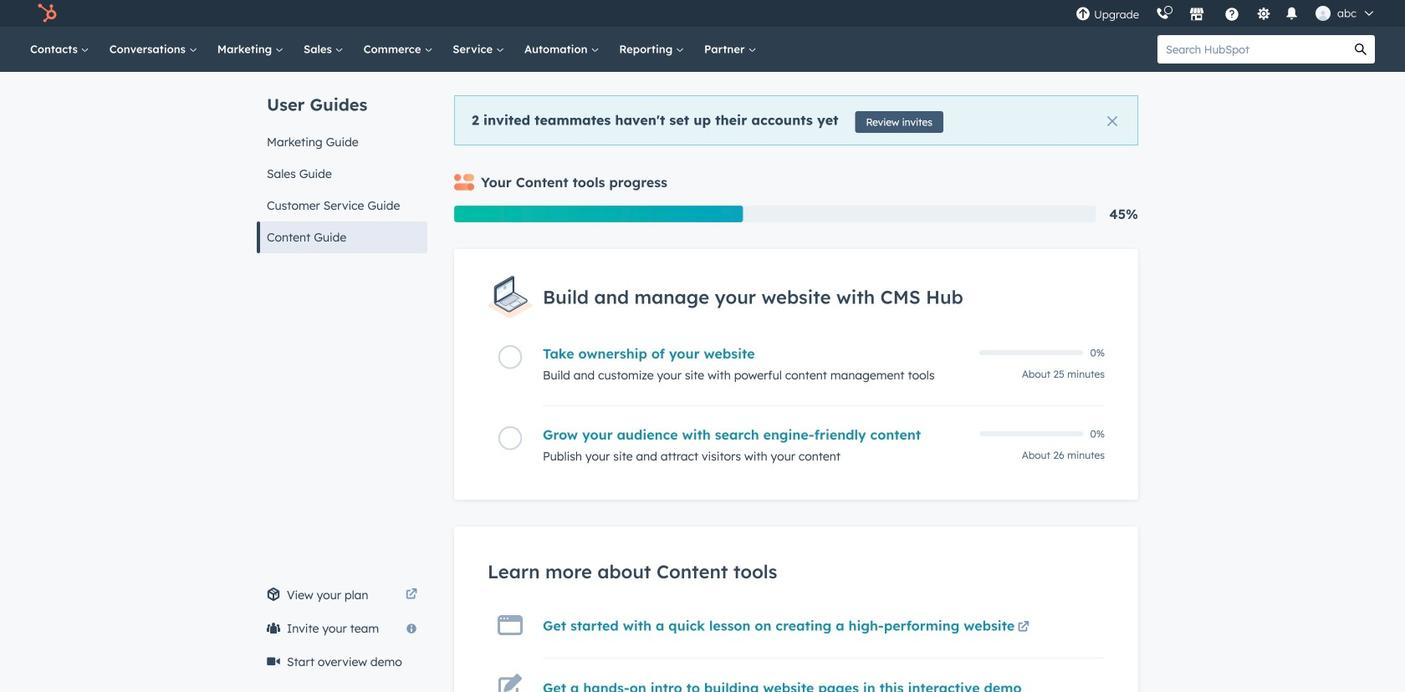 Task type: vqa. For each thing, say whether or not it's contained in the screenshot.
Search HubSpot search field at the right top
yes



Task type: locate. For each thing, give the bounding box(es) containing it.
link opens in a new window image
[[406, 590, 417, 601], [1018, 618, 1029, 638]]

alert
[[454, 95, 1138, 146]]

link opens in a new window image
[[406, 586, 417, 606], [1018, 622, 1029, 634]]

user guides element
[[257, 72, 427, 253]]

menu
[[1067, 0, 1385, 27]]

1 horizontal spatial link opens in a new window image
[[1018, 622, 1029, 634]]

0 horizontal spatial link opens in a new window image
[[406, 586, 417, 606]]

1 horizontal spatial link opens in a new window image
[[1018, 618, 1029, 638]]

marketplaces image
[[1189, 8, 1205, 23]]

progress bar
[[454, 206, 743, 222]]

0 vertical spatial link opens in a new window image
[[406, 590, 417, 601]]



Task type: describe. For each thing, give the bounding box(es) containing it.
0 horizontal spatial link opens in a new window image
[[406, 590, 417, 601]]

1 vertical spatial link opens in a new window image
[[1018, 618, 1029, 638]]

1 vertical spatial link opens in a new window image
[[1018, 622, 1029, 634]]

0 vertical spatial link opens in a new window image
[[406, 586, 417, 606]]

Search HubSpot search field
[[1158, 35, 1347, 64]]

garebear orlando image
[[1316, 6, 1331, 21]]

close image
[[1107, 116, 1117, 126]]



